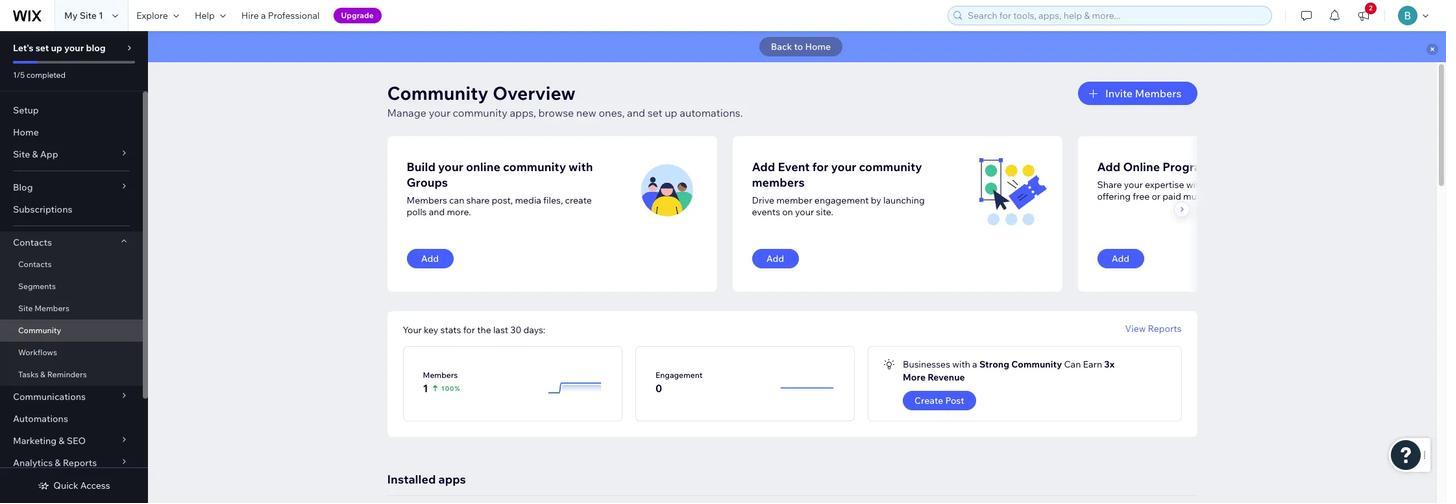 Task type: describe. For each thing, give the bounding box(es) containing it.
add event for your community members drive member engagement by launching events on your site.
[[752, 160, 925, 218]]

site for site & app
[[13, 149, 30, 160]]

stats
[[440, 325, 461, 336]]

community for community
[[453, 106, 507, 119]]

can
[[1064, 359, 1081, 371]]

your inside sidebar element
[[64, 42, 84, 54]]

polls
[[407, 206, 427, 218]]

0 vertical spatial site
[[80, 10, 97, 21]]

installed apps
[[387, 473, 466, 487]]

members inside button
[[1135, 87, 1182, 100]]

tasks & reminders
[[18, 370, 87, 380]]

businesses
[[903, 359, 950, 371]]

the
[[477, 325, 491, 336]]

workflows link
[[0, 342, 143, 364]]

apps,
[[510, 106, 536, 119]]

by inside add online programs app share your expertise with a wide audience by offering free or paid multi-step programs.
[[1276, 179, 1287, 191]]

drive
[[752, 195, 774, 206]]

events
[[752, 206, 780, 218]]

last
[[493, 325, 508, 336]]

0
[[655, 382, 662, 395]]

invite
[[1105, 87, 1133, 100]]

paid
[[1163, 191, 1181, 203]]

create post button
[[903, 391, 976, 411]]

hire
[[241, 10, 259, 21]]

setup link
[[0, 99, 143, 121]]

programs.
[[1228, 191, 1272, 203]]

view reports link
[[1125, 323, 1182, 335]]

marketing & seo
[[13, 436, 86, 447]]

online
[[466, 160, 500, 175]]

wide
[[1213, 179, 1233, 191]]

your up engagement
[[831, 160, 856, 175]]

businesses with a strong community can earn
[[903, 359, 1104, 371]]

segments link
[[0, 276, 143, 298]]

up inside sidebar element
[[51, 42, 62, 54]]

automations link
[[0, 408, 143, 430]]

create
[[565, 195, 592, 206]]

segments
[[18, 282, 56, 291]]

tasks & reminders link
[[0, 364, 143, 386]]

community link
[[0, 320, 143, 342]]

home link
[[0, 121, 143, 143]]

access
[[80, 480, 110, 492]]

0 horizontal spatial a
[[261, 10, 266, 21]]

your key stats for the last 30 days:
[[403, 325, 545, 336]]

apps
[[438, 473, 466, 487]]

member
[[776, 195, 812, 206]]

2 horizontal spatial community
[[1011, 359, 1062, 371]]

your inside community overview manage your community apps, browse new ones, and set up automations.
[[429, 106, 450, 119]]

set inside sidebar element
[[36, 42, 49, 54]]

back to home button
[[759, 37, 843, 56]]

home inside button
[[805, 41, 831, 53]]

contacts link
[[0, 254, 143, 276]]

app inside dropdown button
[[40, 149, 58, 160]]

with inside add online programs app share your expertise with a wide audience by offering free or paid multi-step programs.
[[1186, 179, 1204, 191]]

engagement
[[814, 195, 869, 206]]

1 horizontal spatial 1
[[423, 382, 428, 395]]

site & app button
[[0, 143, 143, 166]]

add button for members
[[752, 249, 799, 269]]

marketing
[[13, 436, 57, 447]]

add for share
[[1112, 253, 1129, 265]]

build
[[407, 160, 435, 175]]

installed
[[387, 473, 436, 487]]

analytics & reports
[[13, 458, 97, 469]]

community for add
[[859, 160, 922, 175]]

add button for your
[[1097, 249, 1144, 269]]

professional
[[268, 10, 320, 21]]

share
[[466, 195, 490, 206]]

or
[[1152, 191, 1161, 203]]

hire a professional link
[[233, 0, 327, 31]]

& for analytics
[[55, 458, 61, 469]]

completed
[[27, 70, 66, 80]]

blog button
[[0, 177, 143, 199]]

seo
[[67, 436, 86, 447]]

upgrade button
[[333, 8, 381, 23]]

Search for tools, apps, help & more... field
[[964, 6, 1268, 25]]

more
[[903, 372, 926, 384]]

quick access
[[53, 480, 110, 492]]

on
[[782, 206, 793, 218]]

subscriptions
[[13, 204, 72, 215]]

more.
[[447, 206, 471, 218]]

add inside the add event for your community members drive member engagement by launching events on your site.
[[752, 160, 775, 175]]

share
[[1097, 179, 1122, 191]]

sidebar element
[[0, 31, 148, 504]]

members up 100%
[[423, 371, 458, 380]]

analytics & reports button
[[0, 452, 143, 474]]

community for community
[[18, 326, 61, 336]]

community for community overview manage your community apps, browse new ones, and set up automations.
[[387, 82, 488, 104]]

your
[[403, 325, 422, 336]]

create post
[[914, 395, 964, 407]]

multi-
[[1183, 191, 1208, 203]]

step
[[1208, 191, 1226, 203]]

for inside the add event for your community members drive member engagement by launching events on your site.
[[812, 160, 829, 175]]

invite members button
[[1078, 82, 1197, 105]]

by inside the add event for your community members drive member engagement by launching events on your site.
[[871, 195, 881, 206]]

workflows
[[18, 348, 57, 358]]

add online programs app share your expertise with a wide audience by offering free or paid multi-step programs.
[[1097, 160, 1287, 203]]

community overview manage your community apps, browse new ones, and set up automations.
[[387, 82, 743, 119]]



Task type: locate. For each thing, give the bounding box(es) containing it.
1 vertical spatial with
[[1186, 179, 1204, 191]]

community inside "build your online community with groups members can share post, media files, create polls and more."
[[503, 160, 566, 175]]

site inside dropdown button
[[13, 149, 30, 160]]

community left apps, on the left
[[453, 106, 507, 119]]

1/5
[[13, 70, 25, 80]]

& down marketing & seo
[[55, 458, 61, 469]]

1 horizontal spatial set
[[648, 106, 662, 119]]

key
[[424, 325, 438, 336]]

my
[[64, 10, 78, 21]]

community up workflows
[[18, 326, 61, 336]]

explore
[[136, 10, 168, 21]]

and
[[627, 106, 645, 119], [429, 206, 445, 218]]

& inside popup button
[[59, 436, 65, 447]]

1 horizontal spatial reports
[[1148, 323, 1182, 335]]

0 horizontal spatial community
[[18, 326, 61, 336]]

community inside the add event for your community members drive member engagement by launching events on your site.
[[859, 160, 922, 175]]

1 horizontal spatial community
[[387, 82, 488, 104]]

up inside community overview manage your community apps, browse new ones, and set up automations.
[[665, 106, 677, 119]]

members
[[1135, 87, 1182, 100], [407, 195, 447, 206], [35, 304, 69, 313], [423, 371, 458, 380]]

overview
[[493, 82, 576, 104]]

hire a professional
[[241, 10, 320, 21]]

community inside community overview manage your community apps, browse new ones, and set up automations.
[[387, 82, 488, 104]]

new
[[576, 106, 596, 119]]

groups
[[407, 175, 448, 190]]

reminders
[[47, 370, 87, 380]]

1 horizontal spatial up
[[665, 106, 677, 119]]

a inside add online programs app share your expertise with a wide audience by offering free or paid multi-step programs.
[[1206, 179, 1211, 191]]

add down polls
[[421, 253, 439, 265]]

add button down events
[[752, 249, 799, 269]]

back to home alert
[[148, 31, 1446, 62]]

site down segments
[[18, 304, 33, 313]]

add up share
[[1097, 160, 1121, 175]]

add for with
[[421, 253, 439, 265]]

engagement
[[655, 371, 703, 380]]

automations
[[13, 413, 68, 425]]

a right hire
[[261, 10, 266, 21]]

contacts inside popup button
[[13, 237, 52, 249]]

add button down polls
[[407, 249, 453, 269]]

1 vertical spatial up
[[665, 106, 677, 119]]

your down online at the top
[[1124, 179, 1143, 191]]

1 add button from the left
[[407, 249, 453, 269]]

and right ones, at the left
[[627, 106, 645, 119]]

a
[[261, 10, 266, 21], [1206, 179, 1211, 191], [972, 359, 977, 371]]

2 vertical spatial a
[[972, 359, 977, 371]]

2 horizontal spatial add button
[[1097, 249, 1144, 269]]

your right manage
[[429, 106, 450, 119]]

0 horizontal spatial 1
[[99, 10, 103, 21]]

let's set up your blog
[[13, 42, 106, 54]]

add down events
[[766, 253, 784, 265]]

reports inside dropdown button
[[63, 458, 97, 469]]

2 vertical spatial with
[[952, 359, 970, 371]]

& up "blog"
[[32, 149, 38, 160]]

add button for groups
[[407, 249, 453, 269]]

1 vertical spatial site
[[13, 149, 30, 160]]

2 horizontal spatial a
[[1206, 179, 1211, 191]]

can
[[449, 195, 464, 206]]

site & app
[[13, 149, 58, 160]]

home down setup
[[13, 127, 39, 138]]

analytics
[[13, 458, 53, 469]]

1 vertical spatial and
[[429, 206, 445, 218]]

to
[[794, 41, 803, 53]]

contacts for the contacts link
[[18, 260, 52, 269]]

site for site members
[[18, 304, 33, 313]]

online
[[1123, 160, 1160, 175]]

with
[[569, 160, 593, 175], [1186, 179, 1204, 191], [952, 359, 970, 371]]

your inside add online programs app share your expertise with a wide audience by offering free or paid multi-step programs.
[[1124, 179, 1143, 191]]

list containing build your online community with groups
[[387, 136, 1407, 292]]

1 vertical spatial set
[[648, 106, 662, 119]]

reports down seo
[[63, 458, 97, 469]]

community up media
[[503, 160, 566, 175]]

communications button
[[0, 386, 143, 408]]

home right to
[[805, 41, 831, 53]]

0 horizontal spatial for
[[463, 325, 475, 336]]

0 vertical spatial home
[[805, 41, 831, 53]]

by
[[1276, 179, 1287, 191], [871, 195, 881, 206]]

with up revenue at the right of page
[[952, 359, 970, 371]]

for left the
[[463, 325, 475, 336]]

post,
[[492, 195, 513, 206]]

0 vertical spatial a
[[261, 10, 266, 21]]

add button
[[407, 249, 453, 269], [752, 249, 799, 269], [1097, 249, 1144, 269]]

1 vertical spatial a
[[1206, 179, 1211, 191]]

your
[[64, 42, 84, 54], [429, 106, 450, 119], [438, 160, 463, 175], [831, 160, 856, 175], [1124, 179, 1143, 191], [795, 206, 814, 218]]

set right ones, at the left
[[648, 106, 662, 119]]

add down offering
[[1112, 253, 1129, 265]]

members inside "build your online community with groups members can share post, media files, create polls and more."
[[407, 195, 447, 206]]

1 vertical spatial community
[[18, 326, 61, 336]]

set inside community overview manage your community apps, browse new ones, and set up automations.
[[648, 106, 662, 119]]

for right event
[[812, 160, 829, 175]]

0 vertical spatial set
[[36, 42, 49, 54]]

a left strong
[[972, 359, 977, 371]]

site members link
[[0, 298, 143, 320]]

community
[[387, 82, 488, 104], [18, 326, 61, 336], [1011, 359, 1062, 371]]

up
[[51, 42, 62, 54], [665, 106, 677, 119]]

expertise
[[1145, 179, 1184, 191]]

let's
[[13, 42, 33, 54]]

community inside sidebar element
[[18, 326, 61, 336]]

files,
[[543, 195, 563, 206]]

help
[[195, 10, 215, 21]]

0 horizontal spatial add button
[[407, 249, 453, 269]]

3x more revenue
[[903, 359, 1115, 384]]

set right let's
[[36, 42, 49, 54]]

& right tasks
[[40, 370, 45, 380]]

community
[[453, 106, 507, 119], [503, 160, 566, 175], [859, 160, 922, 175]]

0 horizontal spatial reports
[[63, 458, 97, 469]]

revenue
[[928, 372, 965, 384]]

programs
[[1163, 160, 1217, 175]]

0 vertical spatial community
[[387, 82, 488, 104]]

my site 1
[[64, 10, 103, 21]]

& for tasks
[[40, 370, 45, 380]]

3 add button from the left
[[1097, 249, 1144, 269]]

0 vertical spatial up
[[51, 42, 62, 54]]

strong
[[979, 359, 1009, 371]]

ones,
[[599, 106, 625, 119]]

0 vertical spatial by
[[1276, 179, 1287, 191]]

site members
[[18, 304, 69, 313]]

upgrade
[[341, 10, 374, 20]]

event
[[778, 160, 810, 175]]

your up groups
[[438, 160, 463, 175]]

automations.
[[680, 106, 743, 119]]

2 vertical spatial community
[[1011, 359, 1062, 371]]

with down "programs"
[[1186, 179, 1204, 191]]

2 button
[[1349, 0, 1378, 31]]

0 vertical spatial for
[[812, 160, 829, 175]]

2 horizontal spatial with
[[1186, 179, 1204, 191]]

1 vertical spatial home
[[13, 127, 39, 138]]

a left 'wide'
[[1206, 179, 1211, 191]]

your inside "build your online community with groups members can share post, media files, create polls and more."
[[438, 160, 463, 175]]

0 horizontal spatial home
[[13, 127, 39, 138]]

manage
[[387, 106, 426, 119]]

& left seo
[[59, 436, 65, 447]]

&
[[32, 149, 38, 160], [40, 370, 45, 380], [59, 436, 65, 447], [55, 458, 61, 469]]

contacts for contacts popup button
[[13, 237, 52, 249]]

0 vertical spatial 1
[[99, 10, 103, 21]]

community up "launching"
[[859, 160, 922, 175]]

1 horizontal spatial add button
[[752, 249, 799, 269]]

site up "blog"
[[13, 149, 30, 160]]

community inside community overview manage your community apps, browse new ones, and set up automations.
[[453, 106, 507, 119]]

2
[[1369, 4, 1373, 12]]

members right invite at the right
[[1135, 87, 1182, 100]]

view
[[1125, 323, 1146, 335]]

community up manage
[[387, 82, 488, 104]]

0 horizontal spatial up
[[51, 42, 62, 54]]

1 horizontal spatial and
[[627, 106, 645, 119]]

1 horizontal spatial for
[[812, 160, 829, 175]]

1 vertical spatial reports
[[63, 458, 97, 469]]

and right polls
[[429, 206, 445, 218]]

1 left 100%
[[423, 382, 428, 395]]

& for marketing
[[59, 436, 65, 447]]

app down home link
[[40, 149, 58, 160]]

0 vertical spatial and
[[627, 106, 645, 119]]

1 horizontal spatial a
[[972, 359, 977, 371]]

up left automations. at the top of page
[[665, 106, 677, 119]]

earn
[[1083, 359, 1102, 371]]

1 vertical spatial 1
[[423, 382, 428, 395]]

members inside sidebar element
[[35, 304, 69, 313]]

audience
[[1235, 179, 1274, 191]]

add for community
[[766, 253, 784, 265]]

invite members
[[1105, 87, 1182, 100]]

2 add button from the left
[[752, 249, 799, 269]]

contacts down subscriptions
[[13, 237, 52, 249]]

tasks
[[18, 370, 39, 380]]

1 horizontal spatial app
[[1220, 160, 1243, 175]]

and inside "build your online community with groups members can share post, media files, create polls and more."
[[429, 206, 445, 218]]

contacts up segments
[[18, 260, 52, 269]]

members down groups
[[407, 195, 447, 206]]

launching
[[883, 195, 925, 206]]

1 horizontal spatial with
[[952, 359, 970, 371]]

build your online community with groups members can share post, media files, create polls and more.
[[407, 160, 593, 218]]

2 vertical spatial site
[[18, 304, 33, 313]]

communications
[[13, 391, 86, 403]]

0 vertical spatial contacts
[[13, 237, 52, 249]]

create
[[914, 395, 943, 407]]

list
[[387, 136, 1407, 292]]

1 horizontal spatial by
[[1276, 179, 1287, 191]]

up up completed on the top
[[51, 42, 62, 54]]

1 vertical spatial for
[[463, 325, 475, 336]]

0 horizontal spatial by
[[871, 195, 881, 206]]

with inside "build your online community with groups members can share post, media files, create polls and more."
[[569, 160, 593, 175]]

your left blog
[[64, 42, 84, 54]]

subscriptions link
[[0, 199, 143, 221]]

by left "launching"
[[871, 195, 881, 206]]

add up members
[[752, 160, 775, 175]]

with up create
[[569, 160, 593, 175]]

0 horizontal spatial app
[[40, 149, 58, 160]]

1 vertical spatial contacts
[[18, 260, 52, 269]]

0 horizontal spatial and
[[429, 206, 445, 218]]

back to home
[[771, 41, 831, 53]]

site.
[[816, 206, 833, 218]]

site right my
[[80, 10, 97, 21]]

app up 'wide'
[[1220, 160, 1243, 175]]

media
[[515, 195, 541, 206]]

your right on
[[795, 206, 814, 218]]

0 horizontal spatial set
[[36, 42, 49, 54]]

quick access button
[[38, 480, 110, 492]]

help button
[[187, 0, 233, 31]]

reports right view at the bottom right of the page
[[1148, 323, 1182, 335]]

& for site
[[32, 149, 38, 160]]

home inside sidebar element
[[13, 127, 39, 138]]

marketing & seo button
[[0, 430, 143, 452]]

app inside add online programs app share your expertise with a wide audience by offering free or paid multi-step programs.
[[1220, 160, 1243, 175]]

days:
[[523, 325, 545, 336]]

0 vertical spatial with
[[569, 160, 593, 175]]

1 horizontal spatial home
[[805, 41, 831, 53]]

1 vertical spatial by
[[871, 195, 881, 206]]

members down segments
[[35, 304, 69, 313]]

add inside add online programs app share your expertise with a wide audience by offering free or paid multi-step programs.
[[1097, 160, 1121, 175]]

for
[[812, 160, 829, 175], [463, 325, 475, 336]]

& inside "link"
[[40, 370, 45, 380]]

0 horizontal spatial with
[[569, 160, 593, 175]]

1 right my
[[99, 10, 103, 21]]

0 vertical spatial reports
[[1148, 323, 1182, 335]]

add button down offering
[[1097, 249, 1144, 269]]

1/5 completed
[[13, 70, 66, 80]]

community left the can
[[1011, 359, 1062, 371]]

by right audience
[[1276, 179, 1287, 191]]

blog
[[86, 42, 106, 54]]

offering
[[1097, 191, 1131, 203]]

and inside community overview manage your community apps, browse new ones, and set up automations.
[[627, 106, 645, 119]]



